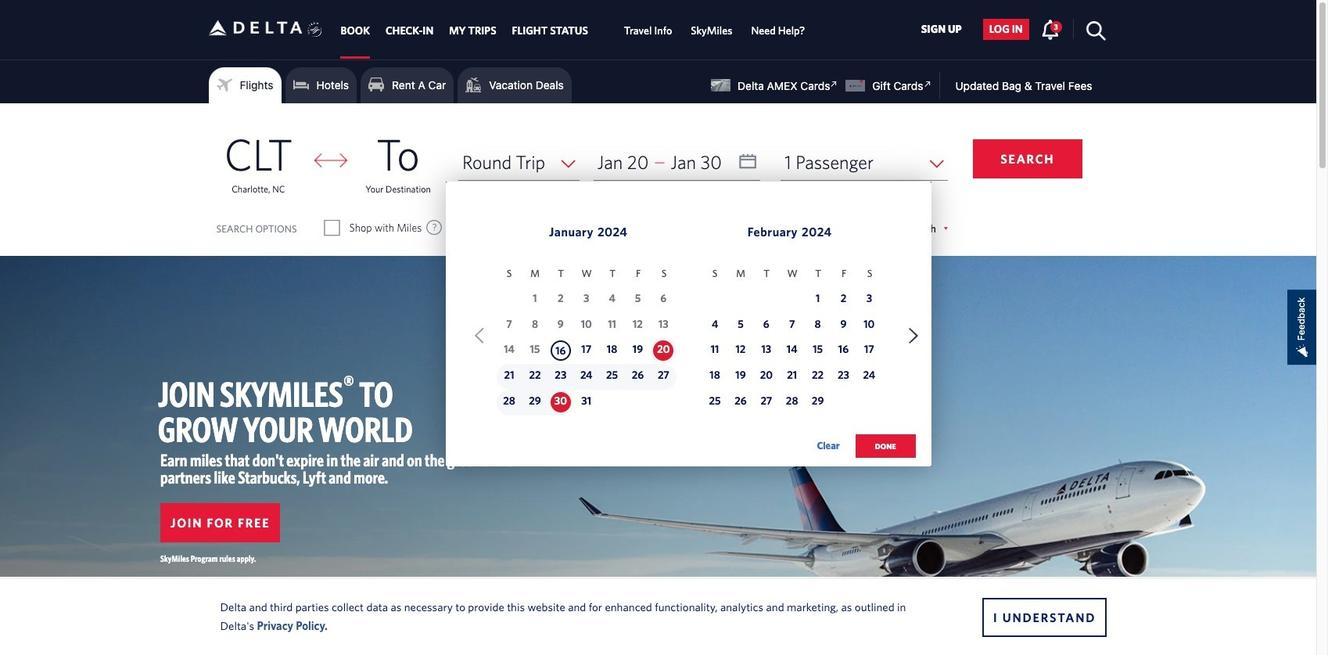 Task type: vqa. For each thing, say whether or not it's contained in the screenshot.
heroImgUrl
no



Task type: describe. For each thing, give the bounding box(es) containing it.
calendar expanded, use arrow keys to select date application
[[446, 182, 932, 474]]

this link opens another site in a new window that may not follow the same accessibility policies as delta air lines. image
[[921, 77, 935, 92]]



Task type: locate. For each thing, give the bounding box(es) containing it.
None field
[[459, 144, 580, 181], [781, 144, 948, 181], [459, 144, 580, 181], [781, 144, 948, 181]]

delta air lines image
[[209, 3, 302, 52]]

None text field
[[594, 144, 761, 181]]

skyteam image
[[307, 5, 322, 54]]

this link opens another site in a new window that may not follow the same accessibility policies as delta air lines. image
[[827, 77, 842, 92]]

tab panel
[[0, 103, 1317, 474]]

tab list
[[333, 0, 815, 59]]

None checkbox
[[325, 220, 339, 236], [605, 220, 619, 236], [325, 220, 339, 236], [605, 220, 619, 236]]



